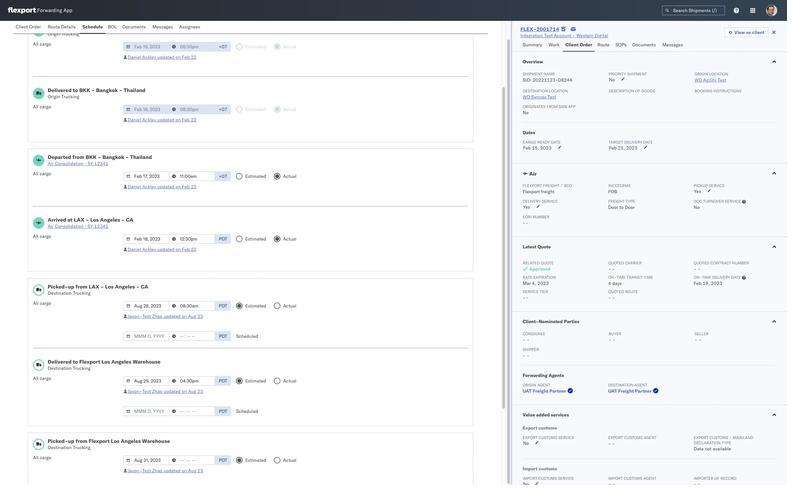 Task type: locate. For each thing, give the bounding box(es) containing it.
0 vertical spatial route
[[48, 24, 60, 30]]

3 mmm d, yyyy text field from the top
[[123, 234, 170, 244]]

2 air consolidation • 5y 12341 link from the top
[[48, 223, 133, 230]]

1 vertical spatial thailand
[[130, 154, 152, 160]]

5 actual from the top
[[283, 458, 297, 464]]

+07 for picked-up from wd agility test
[[219, 44, 227, 50]]

daniel ackley updated on feb 22 button for picked-up from wd agility test
[[128, 54, 197, 60]]

0 vertical spatial delivered
[[48, 87, 72, 93]]

1 vertical spatial delivered
[[48, 359, 72, 365]]

daniel for arrived at lax - los angeles - ca
[[128, 247, 141, 253]]

1 5y from the top
[[88, 161, 93, 167]]

delivered inside delivered to flexport los angeles warehouse destination trucking
[[48, 359, 72, 365]]

route inside route details button
[[48, 24, 60, 30]]

0 horizontal spatial partner
[[550, 388, 566, 394]]

documents button up overview button in the top of the page
[[630, 39, 660, 52]]

2 horizontal spatial time
[[702, 275, 712, 280]]

on- inside on-time transit time 4 days
[[609, 275, 617, 280]]

1 jason- from the top
[[128, 314, 142, 320]]

1 22 from the top
[[191, 54, 197, 60]]

to inside delivered to bkk - bangkok - thailand origin trucking
[[73, 87, 78, 93]]

2023 down "expiration"
[[538, 281, 549, 287]]

daniel ackley updated on feb 22 for delivered to bkk - bangkok - thailand
[[128, 117, 197, 123]]

uat freight partner down the origin agent
[[523, 388, 566, 394]]

3 all from the top
[[33, 171, 39, 177]]

location inside 'origin location wd agility test'
[[710, 72, 729, 76]]

1 vertical spatial forwarding
[[523, 373, 548, 379]]

0 vertical spatial client order
[[16, 24, 41, 30]]

1 horizontal spatial ca
[[141, 284, 148, 290]]

date up air "button"
[[644, 140, 653, 145]]

delivered inside delivered to bkk - bangkok - thailand origin trucking
[[48, 87, 72, 93]]

summary
[[523, 42, 543, 48]]

flexport
[[523, 183, 542, 188], [523, 189, 540, 195], [79, 359, 100, 365], [89, 438, 110, 445]]

12341 inside departed from bkk - bangkok - thailand air consolidation • 5y 12341
[[94, 161, 108, 167]]

view
[[735, 29, 745, 35]]

yes down delivery
[[523, 204, 531, 210]]

type up available
[[722, 441, 732, 446]]

5y inside arrived at lax - los angeles - ca air consolidation • 5y 12341
[[88, 223, 93, 229]]

1 daniel ackley updated on feb 22 button from the top
[[128, 54, 197, 60]]

uat down the origin agent
[[523, 388, 532, 394]]

test
[[117, 24, 127, 31], [545, 33, 553, 39], [718, 77, 727, 83], [548, 94, 557, 100], [142, 314, 151, 320], [142, 389, 151, 395], [142, 468, 151, 474]]

route inside route button
[[598, 42, 610, 48]]

scheduled
[[236, 334, 258, 339], [236, 409, 258, 415]]

4 all from the top
[[33, 234, 39, 239]]

5y
[[88, 161, 93, 167], [88, 223, 93, 229]]

0 horizontal spatial documents
[[122, 24, 146, 30]]

thailand inside delivered to bkk - bangkok - thailand origin trucking
[[124, 87, 146, 93]]

client order button down western on the top
[[563, 39, 595, 52]]

1 horizontal spatial messages button
[[660, 39, 687, 52]]

quote
[[538, 244, 551, 250]]

client-
[[523, 319, 539, 325]]

2 actual from the top
[[283, 236, 297, 242]]

0 horizontal spatial of
[[636, 89, 641, 93]]

mmm d, yyyy text field for delivered to flexport los angeles warehouse
[[123, 376, 170, 386]]

0 horizontal spatial uat
[[523, 388, 532, 394]]

from inside picked-up from flexport los angeles warehouse destination trucking
[[76, 438, 87, 445]]

1 all cargo from the top
[[33, 41, 51, 47]]

name
[[544, 72, 555, 76]]

view as client button
[[725, 27, 769, 37]]

daniel ackley updated on feb 22 button for departed from bkk - bangkok - thailand
[[128, 184, 197, 190]]

Search Shipments (/) text field
[[663, 6, 726, 15]]

cargo for picked-up from wd agility test
[[40, 41, 51, 47]]

4 estimated from the top
[[245, 378, 266, 384]]

customs for export customs agent - -
[[625, 435, 643, 440]]

aug for picked-up from lax - los angeles - ca
[[188, 314, 196, 320]]

7 all cargo from the top
[[33, 455, 51, 461]]

1 all from the top
[[33, 41, 39, 47]]

1 horizontal spatial door
[[625, 205, 635, 210]]

origin
[[48, 31, 60, 37], [695, 72, 709, 76], [48, 94, 60, 100], [523, 383, 537, 388]]

2 -- : -- -- text field from the top
[[169, 301, 215, 311]]

daniel ackley updated on feb 22 for arrived at lax - los angeles - ca
[[128, 247, 197, 253]]

from inside the picked-up from wd agility test origin trucking
[[76, 24, 87, 31]]

1 horizontal spatial forwarding
[[523, 373, 548, 379]]

actual
[[283, 173, 297, 179], [283, 236, 297, 242], [283, 303, 297, 309], [283, 378, 297, 384], [283, 458, 297, 464]]

1 mmm d, yyyy text field from the top
[[123, 105, 170, 114]]

tier
[[540, 289, 548, 294]]

on- up "feb 19, 2023"
[[694, 275, 702, 280]]

bangkok inside delivered to bkk - bangkok - thailand origin trucking
[[96, 87, 118, 93]]

quoted left the carrier
[[609, 261, 624, 266]]

2 22 from the top
[[191, 117, 197, 123]]

messages for 'messages' button to the bottom
[[663, 42, 684, 48]]

2 horizontal spatial wd
[[695, 77, 703, 83]]

1 • from the top
[[85, 161, 86, 167]]

to
[[73, 87, 78, 93], [620, 205, 624, 210], [73, 359, 78, 365]]

2023
[[541, 145, 552, 151], [627, 145, 638, 151], [538, 281, 549, 287], [711, 281, 723, 287]]

ackley for picked-up from wd agility test
[[142, 54, 156, 60]]

cargo for delivered to bkk - bangkok - thailand
[[40, 104, 51, 110]]

3 22 from the top
[[191, 184, 197, 190]]

3 -- : -- -- text field from the top
[[169, 234, 215, 244]]

3 time from the left
[[702, 275, 712, 280]]

air down arrived
[[48, 223, 54, 229]]

client order button down flexport. "image"
[[13, 21, 45, 34]]

1 mmm d, yyyy text field from the top
[[123, 42, 170, 52]]

1 12341 from the top
[[94, 161, 108, 167]]

1 horizontal spatial type
[[722, 441, 732, 446]]

app up details
[[63, 7, 72, 14]]

3 daniel ackley updated on feb 22 button from the top
[[128, 184, 197, 190]]

1 horizontal spatial client
[[566, 42, 579, 48]]

1 jason-test zhao updated on aug 23 button from the top
[[128, 314, 203, 320]]

no down 'originates'
[[523, 110, 529, 116]]

MMM D, YYYY text field
[[123, 42, 170, 52], [123, 301, 170, 311], [123, 376, 170, 386], [123, 456, 170, 466]]

uat freight partner link down destination agent at the right of page
[[609, 388, 661, 395]]

door down fob
[[609, 205, 619, 210]]

2 uat freight partner link from the left
[[609, 388, 661, 395]]

import
[[523, 466, 538, 472], [523, 476, 538, 481], [609, 476, 623, 481]]

1 horizontal spatial uat freight partner
[[609, 388, 652, 394]]

quoted inside quoted route - -
[[609, 289, 624, 294]]

0 vertical spatial zhao
[[152, 314, 162, 320]]

1 aug from the top
[[188, 314, 196, 320]]

shipper
[[523, 347, 539, 352]]

actual for -- : -- -- text box related to mmm d, yyyy text box associated with delivered to flexport los angeles warehouse
[[283, 378, 297, 384]]

delivery up feb 21, 2023
[[625, 140, 643, 145]]

12341
[[94, 161, 108, 167], [94, 223, 108, 229]]

2 uat from the left
[[609, 388, 618, 394]]

ca
[[126, 217, 133, 223], [141, 284, 148, 290]]

2 daniel ackley updated on feb 22 from the top
[[128, 117, 197, 123]]

ackley
[[142, 54, 156, 60], [142, 117, 156, 123], [142, 184, 156, 190], [142, 247, 156, 253]]

seller
[[695, 332, 709, 336]]

1 vertical spatial zhao
[[152, 389, 162, 395]]

order down 'forwarding app' link
[[29, 24, 41, 30]]

sid:
[[523, 77, 532, 83]]

-- : -- -- text field
[[169, 42, 215, 52], [169, 172, 215, 181], [169, 234, 215, 244], [169, 376, 215, 386]]

2 jason-test zhao updated on aug 23 button from the top
[[128, 389, 203, 395]]

jason-
[[128, 314, 142, 320], [128, 389, 142, 395], [128, 468, 142, 474]]

location down '08244'
[[549, 89, 568, 93]]

0 horizontal spatial messages button
[[150, 21, 177, 34]]

1 horizontal spatial on-
[[694, 275, 702, 280]]

documents button
[[120, 21, 150, 34], [630, 39, 660, 52]]

of left record
[[715, 476, 720, 481]]

23 for delivered to flexport los angeles warehouse
[[198, 389, 203, 395]]

1 horizontal spatial date
[[644, 140, 653, 145]]

0 horizontal spatial client order
[[16, 24, 41, 30]]

• inside departed from bkk - bangkok - thailand air consolidation • 5y 12341
[[85, 161, 86, 167]]

0 vertical spatial ca
[[126, 217, 133, 223]]

2 ackley from the top
[[142, 117, 156, 123]]

6 all from the top
[[33, 376, 39, 382]]

0 horizontal spatial on-
[[609, 275, 617, 280]]

export for export customs - mainland declaration type data not available
[[694, 435, 709, 440]]

warehouse inside picked-up from flexport los angeles warehouse destination trucking
[[142, 438, 170, 445]]

23
[[198, 314, 203, 320], [198, 389, 203, 395], [198, 468, 203, 474]]

doc turnover service
[[694, 199, 741, 204]]

from for picked-up from wd agility test
[[76, 24, 87, 31]]

location inside destination location wd synnex test
[[549, 89, 568, 93]]

1 vertical spatial ca
[[141, 284, 148, 290]]

2 vertical spatial to
[[73, 359, 78, 365]]

2023 for feb 15, 2023
[[541, 145, 552, 151]]

flex-2001714 link
[[521, 26, 560, 32]]

3 up from the top
[[68, 438, 74, 445]]

1 vertical spatial messages button
[[660, 39, 687, 52]]

customs inside the export customs agent - -
[[625, 435, 643, 440]]

0 vertical spatial to
[[73, 87, 78, 93]]

flexport inside delivered to flexport los angeles warehouse destination trucking
[[79, 359, 100, 365]]

bangkok inside departed from bkk - bangkok - thailand air consolidation • 5y 12341
[[103, 154, 124, 160]]

1 horizontal spatial messages
[[663, 42, 684, 48]]

1 horizontal spatial documents button
[[630, 39, 660, 52]]

1 ackley from the top
[[142, 54, 156, 60]]

door down the incoterms fob
[[625, 205, 635, 210]]

3 daniel ackley updated on feb 22 from the top
[[128, 184, 197, 190]]

thailand for delivered to bkk - bangkok - thailand
[[124, 87, 146, 93]]

client down integration test account - western digital link
[[566, 42, 579, 48]]

2 23 from the top
[[198, 389, 203, 395]]

2 vertical spatial up
[[68, 438, 74, 445]]

messages left assignees
[[153, 24, 173, 30]]

air down departed
[[48, 161, 54, 167]]

quoted for quoted contract number - - rate expiration mar 4, 2023
[[694, 261, 710, 266]]

1 vertical spatial app
[[569, 104, 576, 109]]

aug
[[188, 314, 196, 320], [188, 389, 196, 395], [188, 468, 196, 474]]

2 vertical spatial air
[[48, 223, 54, 229]]

estimated for -- : -- -- text box related to mmm d, yyyy text box associated with delivered to flexport los angeles warehouse
[[245, 378, 266, 384]]

on- up 4
[[609, 275, 617, 280]]

location for wd synnex test
[[549, 89, 568, 93]]

route left details
[[48, 24, 60, 30]]

jason-test zhao updated on aug 23 for delivered to flexport los angeles warehouse
[[128, 389, 203, 395]]

to inside delivered to flexport los angeles warehouse destination trucking
[[73, 359, 78, 365]]

type inside export customs - mainland declaration type data not available
[[722, 441, 732, 446]]

2 12341 from the top
[[94, 223, 108, 229]]

export customs
[[523, 425, 557, 431]]

shipper - -
[[523, 347, 539, 359]]

1 zhao from the top
[[152, 314, 162, 320]]

0 horizontal spatial messages
[[153, 24, 173, 30]]

delivered to flexport los angeles warehouse destination trucking
[[48, 359, 161, 371]]

route
[[48, 24, 60, 30], [598, 42, 610, 48]]

uat freight partner for origin
[[523, 388, 566, 394]]

4 daniel from the top
[[128, 247, 141, 253]]

1 horizontal spatial location
[[710, 72, 729, 76]]

2 up from the top
[[68, 284, 74, 290]]

pdt
[[219, 236, 227, 242], [219, 303, 227, 309], [219, 334, 227, 339], [219, 378, 227, 384], [219, 409, 227, 415], [219, 458, 227, 464]]

bkk inside departed from bkk - bangkok - thailand air consolidation • 5y 12341
[[86, 154, 97, 160]]

wd inside 'origin location wd agility test'
[[695, 77, 703, 83]]

1 vertical spatial 23
[[198, 389, 203, 395]]

4 daniel ackley updated on feb 22 button from the top
[[128, 247, 197, 253]]

angeles inside arrived at lax - los angeles - ca air consolidation • 5y 12341
[[100, 217, 120, 223]]

5 all cargo from the top
[[33, 301, 51, 306]]

2 • from the top
[[85, 223, 86, 229]]

quoted for quoted carrier - -
[[609, 261, 624, 266]]

1 estimated from the top
[[245, 173, 266, 179]]

2 time from the left
[[644, 275, 654, 280]]

wd up booking
[[695, 77, 703, 83]]

air
[[48, 161, 54, 167], [530, 171, 537, 177], [48, 223, 54, 229]]

0 vertical spatial freight
[[543, 183, 560, 188]]

1 horizontal spatial app
[[569, 104, 576, 109]]

uat freight partner link down the origin agent
[[523, 388, 575, 395]]

-- : -- -- text field for 4th mmm d, yyyy text field from the bottom
[[169, 172, 215, 181]]

0 horizontal spatial time
[[617, 275, 626, 280]]

feb 19, 2023
[[694, 281, 723, 287]]

mmm d, yyyy text field for picked-up from wd agility test
[[123, 42, 170, 52]]

+07
[[219, 44, 227, 50], [219, 107, 227, 112], [219, 173, 227, 179]]

instructions
[[714, 89, 742, 93]]

thailand inside departed from bkk - bangkok - thailand air consolidation • 5y 12341
[[130, 154, 152, 160]]

wd left bol in the left top of the page
[[89, 24, 98, 31]]

2 aug from the top
[[188, 389, 196, 395]]

partner down destination agent at the right of page
[[635, 388, 652, 394]]

agility
[[99, 24, 115, 31], [704, 77, 717, 83]]

freight down destination agent at the right of page
[[619, 388, 634, 394]]

1 23 from the top
[[198, 314, 203, 320]]

2023 down ready
[[541, 145, 552, 151]]

picked- inside the picked-up from wd agility test origin trucking
[[48, 24, 68, 31]]

consolidation down at
[[55, 223, 84, 229]]

forwarding for forwarding app
[[37, 7, 62, 14]]

3 23 from the top
[[198, 468, 203, 474]]

test inside the picked-up from wd agility test origin trucking
[[117, 24, 127, 31]]

app inside originates from smb app no
[[569, 104, 576, 109]]

2 vertical spatial wd
[[523, 94, 531, 100]]

5 pdt from the top
[[219, 409, 227, 415]]

1 vertical spatial type
[[722, 441, 732, 446]]

time up 19,
[[702, 275, 712, 280]]

0 vertical spatial delivery
[[625, 140, 643, 145]]

4 -- : -- -- text field from the top
[[169, 376, 215, 386]]

customs for export customs service
[[539, 435, 558, 440]]

cargo for departed from bkk - bangkok - thailand
[[40, 171, 51, 177]]

work button
[[547, 39, 563, 52]]

0 vertical spatial picked-
[[48, 24, 68, 31]]

up inside picked-up from flexport los angeles warehouse destination trucking
[[68, 438, 74, 445]]

1 horizontal spatial yes
[[695, 188, 702, 194]]

0 vertical spatial forwarding
[[37, 7, 62, 14]]

2023 for feb 21, 2023
[[627, 145, 638, 151]]

type
[[626, 199, 636, 204], [722, 441, 732, 446]]

partner down agents
[[550, 388, 566, 394]]

1 horizontal spatial lax
[[89, 284, 99, 290]]

expiration
[[534, 275, 556, 280]]

daniel for delivered to bkk - bangkok - thailand
[[128, 117, 141, 123]]

0 vertical spatial •
[[85, 161, 86, 167]]

1 vertical spatial +07
[[219, 107, 227, 112]]

4 -- : -- -- text field from the top
[[169, 407, 215, 417]]

2 consolidation from the top
[[55, 223, 84, 229]]

4 actual from the top
[[283, 378, 297, 384]]

wd up 'originates'
[[523, 94, 531, 100]]

7 cargo from the top
[[40, 455, 51, 461]]

2023 down target delivery date at the top
[[627, 145, 638, 151]]

1 pdt from the top
[[219, 236, 227, 242]]

messages button left assignees
[[150, 21, 177, 34]]

jason-test zhao updated on aug 23 button for delivered to flexport los angeles warehouse
[[128, 389, 203, 395]]

cargo
[[523, 140, 537, 145]]

1 vertical spatial jason-
[[128, 389, 142, 395]]

no down priority
[[609, 77, 615, 83]]

1 horizontal spatial agility
[[704, 77, 717, 83]]

4 pdt from the top
[[219, 378, 227, 384]]

originates from smb app no
[[523, 104, 576, 116]]

1 scheduled from the top
[[236, 334, 258, 339]]

0 horizontal spatial type
[[626, 199, 636, 204]]

2023 down on-time delivery date
[[711, 281, 723, 287]]

0 horizontal spatial door
[[609, 205, 619, 210]]

messages up overview button in the top of the page
[[663, 42, 684, 48]]

app right smb
[[569, 104, 576, 109]]

0 vertical spatial thailand
[[124, 87, 146, 93]]

up
[[68, 24, 74, 31], [68, 284, 74, 290], [68, 438, 74, 445]]

0 vertical spatial agility
[[99, 24, 115, 31]]

2 vertical spatial jason-test zhao updated on aug 23 button
[[128, 468, 203, 474]]

1 uat freight partner link from the left
[[523, 388, 575, 395]]

0 vertical spatial location
[[710, 72, 729, 76]]

consignee
[[523, 332, 546, 336]]

yes
[[695, 188, 702, 194], [523, 204, 531, 210]]

cargo
[[40, 41, 51, 47], [40, 104, 51, 110], [40, 171, 51, 177], [40, 234, 51, 239], [40, 301, 51, 306], [40, 376, 51, 382], [40, 455, 51, 461]]

6 cargo from the top
[[40, 376, 51, 382]]

picked- inside picked-up from lax - los angeles - ca destination trucking
[[48, 284, 68, 290]]

0 vertical spatial bkk
[[79, 87, 90, 93]]

consignee - -
[[523, 332, 546, 343]]

freight up delivery service
[[541, 189, 555, 195]]

of left goods
[[636, 89, 641, 93]]

2 daniel from the top
[[128, 117, 141, 123]]

goods
[[642, 89, 656, 93]]

no down doc
[[694, 205, 700, 210]]

arrived at lax - los angeles - ca air consolidation • 5y 12341
[[48, 217, 133, 229]]

wd inside destination location wd synnex test
[[523, 94, 531, 100]]

all for picked-up from lax - los angeles - ca
[[33, 301, 39, 306]]

3 pdt from the top
[[219, 334, 227, 339]]

agility inside 'origin location wd agility test'
[[704, 77, 717, 83]]

fob
[[609, 189, 618, 195]]

0 vertical spatial air
[[48, 161, 54, 167]]

1 horizontal spatial of
[[715, 476, 720, 481]]

customs for export customs - mainland declaration type data not available
[[710, 435, 729, 440]]

ca inside picked-up from lax - los angeles - ca destination trucking
[[141, 284, 148, 290]]

air up flexport freight / bco flexport freight
[[530, 171, 537, 177]]

1 horizontal spatial route
[[598, 42, 610, 48]]

order down western on the top
[[580, 42, 593, 48]]

0 vertical spatial documents button
[[120, 21, 150, 34]]

quoted inside quoted contract number - - rate expiration mar 4, 2023
[[694, 261, 710, 266]]

destination inside delivered to flexport los angeles warehouse destination trucking
[[48, 366, 72, 371]]

documents button right bol in the left top of the page
[[120, 21, 150, 34]]

2 -- : -- -- text field from the top
[[169, 172, 215, 181]]

0 vertical spatial 23
[[198, 314, 203, 320]]

export inside the export customs agent - -
[[609, 435, 624, 440]]

1 jason-test zhao updated on aug 23 from the top
[[128, 314, 203, 320]]

consolidation down departed
[[55, 161, 84, 167]]

1 air consolidation • 5y 12341 link from the top
[[48, 160, 152, 167]]

0 vertical spatial 12341
[[94, 161, 108, 167]]

1 vertical spatial picked-
[[48, 284, 68, 290]]

2 vertical spatial +07
[[219, 173, 227, 179]]

time right transit
[[644, 275, 654, 280]]

20221123-
[[533, 77, 559, 83]]

freight for origin agent
[[533, 388, 549, 394]]

quoted down days
[[609, 289, 624, 294]]

los
[[90, 217, 99, 223], [105, 284, 114, 290], [102, 359, 110, 365], [111, 438, 120, 445]]

all cargo for delivered to bkk - bangkok - thailand
[[33, 104, 51, 110]]

3 +07 from the top
[[219, 173, 227, 179]]

1 vertical spatial messages
[[663, 42, 684, 48]]

1 vertical spatial client order button
[[563, 39, 595, 52]]

freight down fob
[[609, 199, 625, 204]]

0 vertical spatial consolidation
[[55, 161, 84, 167]]

1 actual from the top
[[283, 173, 297, 179]]

5 estimated from the top
[[245, 458, 266, 464]]

2 uat freight partner from the left
[[609, 388, 652, 394]]

customs
[[539, 425, 557, 431], [539, 435, 558, 440], [625, 435, 643, 440], [710, 435, 729, 440], [539, 466, 558, 472], [539, 476, 557, 481], [624, 476, 643, 481]]

route down digital
[[598, 42, 610, 48]]

up for flexport
[[68, 438, 74, 445]]

0 horizontal spatial ca
[[126, 217, 133, 223]]

export customs - mainland declaration type data not available
[[694, 435, 754, 452]]

3 ackley from the top
[[142, 184, 156, 190]]

partner for destination agent
[[635, 388, 652, 394]]

1 horizontal spatial documents
[[633, 42, 656, 48]]

2 estimated from the top
[[245, 236, 266, 242]]

ca inside arrived at lax - los angeles - ca air consolidation • 5y 12341
[[126, 217, 133, 223]]

client down flexport. "image"
[[16, 24, 28, 30]]

2 delivered from the top
[[48, 359, 72, 365]]

partner for origin agent
[[550, 388, 566, 394]]

0 vertical spatial bangkok
[[96, 87, 118, 93]]

picked- inside picked-up from flexport los angeles warehouse destination trucking
[[48, 438, 68, 445]]

2 pdt from the top
[[219, 303, 227, 309]]

0 vertical spatial lax
[[74, 217, 84, 223]]

1 on- from the left
[[609, 275, 617, 280]]

angeles inside delivered to flexport los angeles warehouse destination trucking
[[111, 359, 131, 365]]

up inside picked-up from lax - los angeles - ca destination trucking
[[68, 284, 74, 290]]

1 daniel ackley updated on feb 22 from the top
[[128, 54, 197, 60]]

feb 15, 2023
[[523, 145, 552, 151]]

zhao for delivered to flexport los angeles warehouse
[[152, 389, 162, 395]]

1 vertical spatial delivery
[[713, 275, 731, 280]]

0 vertical spatial aug
[[188, 314, 196, 320]]

route for route details
[[48, 24, 60, 30]]

lax inside arrived at lax - los angeles - ca air consolidation • 5y 12341
[[74, 217, 84, 223]]

1 horizontal spatial time
[[644, 275, 654, 280]]

wd synnex test link
[[523, 94, 557, 100]]

delivered for delivered to bkk - bangkok - thailand
[[48, 87, 72, 93]]

0 vertical spatial air consolidation • 5y 12341 link
[[48, 160, 152, 167]]

from inside picked-up from lax - los angeles - ca destination trucking
[[76, 284, 87, 290]]

buyer
[[609, 332, 622, 336]]

• inside arrived at lax - los angeles - ca air consolidation • 5y 12341
[[85, 223, 86, 229]]

documents right bol button
[[122, 24, 146, 30]]

1 vertical spatial to
[[620, 205, 624, 210]]

3 mmm d, yyyy text field from the top
[[123, 376, 170, 386]]

forwarding up the origin agent
[[523, 373, 548, 379]]

all for picked-up from flexport los angeles warehouse
[[33, 455, 39, 461]]

1 horizontal spatial order
[[580, 42, 593, 48]]

from for picked-up from lax - los angeles - ca
[[76, 284, 87, 290]]

client order down western on the top
[[566, 42, 593, 48]]

cargo for picked-up from flexport los angeles warehouse
[[40, 455, 51, 461]]

messages button up overview button in the top of the page
[[660, 39, 687, 52]]

bangkok for from
[[103, 154, 124, 160]]

integration test account - western digital link
[[521, 32, 609, 39]]

0 vertical spatial up
[[68, 24, 74, 31]]

on-time delivery date
[[694, 275, 741, 280]]

documents up overview button in the top of the page
[[633, 42, 656, 48]]

pdt for fifth -- : -- -- text field from the top of the page
[[219, 458, 227, 464]]

7 all from the top
[[33, 455, 39, 461]]

3 aug from the top
[[188, 468, 196, 474]]

0 vertical spatial wd
[[89, 24, 98, 31]]

flex-
[[521, 26, 537, 32]]

customs inside export customs - mainland declaration type data not available
[[710, 435, 729, 440]]

1 vertical spatial location
[[549, 89, 568, 93]]

3 -- : -- -- text field from the top
[[169, 332, 215, 341]]

1 +07 from the top
[[219, 44, 227, 50]]

of
[[636, 89, 641, 93], [715, 476, 720, 481]]

daniel ackley updated on feb 22 for departed from bkk - bangkok - thailand
[[128, 184, 197, 190]]

2 daniel ackley updated on feb 22 button from the top
[[128, 117, 197, 123]]

location for wd agility test
[[710, 72, 729, 76]]

angeles inside picked-up from flexport los angeles warehouse destination trucking
[[121, 438, 141, 445]]

0 horizontal spatial date
[[551, 140, 561, 145]]

yes down pickup at the top
[[695, 188, 702, 194]]

flexport freight / bco flexport freight
[[523, 183, 572, 195]]

2 zhao from the top
[[152, 389, 162, 395]]

picked-up from wd agility test origin trucking
[[48, 24, 127, 37]]

feb
[[182, 54, 190, 60], [182, 117, 190, 123], [523, 145, 531, 151], [609, 145, 617, 151], [182, 184, 190, 190], [182, 247, 190, 253], [694, 281, 702, 287]]

test inside destination location wd synnex test
[[548, 94, 557, 100]]

date down number
[[732, 275, 741, 280]]

bkk inside delivered to bkk - bangkok - thailand origin trucking
[[79, 87, 90, 93]]

originates
[[523, 104, 546, 109]]

+07 for delivered to bkk - bangkok - thailand
[[219, 107, 227, 112]]

0 vertical spatial warehouse
[[133, 359, 161, 365]]

uat freight partner down destination agent at the right of page
[[609, 388, 652, 394]]

agents
[[549, 373, 564, 379]]

12341 inside arrived at lax - los angeles - ca air consolidation • 5y 12341
[[94, 223, 108, 229]]

all for picked-up from wd agility test
[[33, 41, 39, 47]]

freight left /
[[543, 183, 560, 188]]

ackley for departed from bkk - bangkok - thailand
[[142, 184, 156, 190]]

0 horizontal spatial lax
[[74, 217, 84, 223]]

freight down the origin agent
[[533, 388, 549, 394]]

forwarding up route details
[[37, 7, 62, 14]]

wd for wd agility test
[[695, 77, 703, 83]]

1 vertical spatial jason-test zhao updated on aug 23
[[128, 389, 203, 395]]

3 jason-test zhao updated on aug 23 button from the top
[[128, 468, 203, 474]]

1 vertical spatial bangkok
[[103, 154, 124, 160]]

on- for on-time delivery date
[[694, 275, 702, 280]]

service for doc turnover service
[[725, 199, 741, 204]]

up inside the picked-up from wd agility test origin trucking
[[68, 24, 74, 31]]

5 cargo from the top
[[40, 301, 51, 306]]

1 vertical spatial wd
[[695, 77, 703, 83]]

time up days
[[617, 275, 626, 280]]

target delivery date
[[609, 140, 653, 145]]

type down the incoterms fob
[[626, 199, 636, 204]]

client order down flexport. "image"
[[16, 24, 41, 30]]

destination inside picked-up from flexport los angeles warehouse destination trucking
[[48, 445, 72, 451]]

wd for wd synnex test
[[523, 94, 531, 100]]

target
[[609, 140, 624, 145]]

0 vertical spatial of
[[636, 89, 641, 93]]

MMM D, YYYY text field
[[123, 105, 170, 114], [123, 172, 170, 181], [123, 234, 170, 244], [123, 332, 170, 341], [123, 407, 170, 417]]

3 cargo from the top
[[40, 171, 51, 177]]

1 time from the left
[[617, 275, 626, 280]]

on- for on-time transit time 4 days
[[609, 275, 617, 280]]

date right ready
[[551, 140, 561, 145]]

4 ackley from the top
[[142, 247, 156, 253]]

wd agility test link
[[695, 77, 727, 83]]

services
[[551, 412, 569, 418]]

-
[[573, 33, 576, 39], [92, 87, 95, 93], [119, 87, 122, 93], [98, 154, 101, 160], [126, 154, 129, 160], [86, 217, 89, 223], [121, 217, 125, 223], [523, 220, 526, 226], [526, 220, 529, 226], [609, 266, 611, 272], [613, 266, 616, 272], [694, 266, 697, 272], [698, 266, 701, 272], [101, 284, 104, 290], [136, 284, 140, 290], [523, 295, 526, 301], [526, 295, 529, 301], [609, 295, 611, 301], [613, 295, 616, 301], [523, 337, 526, 343], [527, 337, 530, 343], [609, 337, 612, 343], [613, 337, 616, 343], [695, 337, 698, 343], [699, 337, 702, 343], [523, 353, 526, 359], [527, 353, 530, 359], [730, 435, 732, 440], [609, 441, 611, 447], [613, 441, 616, 447]]

5y inside departed from bkk - bangkok - thailand air consolidation • 5y 12341
[[88, 161, 93, 167]]

bkk
[[79, 87, 90, 93], [86, 154, 97, 160]]

quoted contract number - - rate expiration mar 4, 2023
[[523, 261, 750, 287]]

2 jason-test zhao updated on aug 23 from the top
[[128, 389, 203, 395]]

quoted left contract
[[694, 261, 710, 266]]

jason- for los
[[128, 314, 142, 320]]

1 horizontal spatial uat
[[609, 388, 618, 394]]

delivery down contract
[[713, 275, 731, 280]]

warehouse
[[133, 359, 161, 365], [142, 438, 170, 445]]

1 vertical spatial client order
[[566, 42, 593, 48]]

quoted inside quoted carrier - -
[[609, 261, 624, 266]]

from
[[76, 24, 87, 31], [547, 104, 558, 109], [73, 154, 84, 160], [76, 284, 87, 290], [76, 438, 87, 445]]

trucking inside delivered to flexport los angeles warehouse destination trucking
[[73, 366, 91, 371]]

3 all cargo from the top
[[33, 171, 51, 177]]

all cargo for delivered to flexport los angeles warehouse
[[33, 376, 51, 382]]

3 picked- from the top
[[48, 438, 68, 445]]

5 all from the top
[[33, 301, 39, 306]]

-- : -- -- text field
[[169, 105, 215, 114], [169, 301, 215, 311], [169, 332, 215, 341], [169, 407, 215, 417], [169, 456, 215, 466]]

customs for import customs agent
[[624, 476, 643, 481]]

0 vertical spatial 5y
[[88, 161, 93, 167]]

2 mmm d, yyyy text field from the top
[[123, 301, 170, 311]]

2 mmm d, yyyy text field from the top
[[123, 172, 170, 181]]

export inside export customs - mainland declaration type data not available
[[694, 435, 709, 440]]

uat down destination agent at the right of page
[[609, 388, 618, 394]]

3 jason-test zhao updated on aug 23 from the top
[[128, 468, 203, 474]]

on-time transit time 4 days
[[609, 275, 654, 287]]

1 vertical spatial bkk
[[86, 154, 97, 160]]

pickup
[[694, 183, 708, 188]]

2 on- from the left
[[694, 275, 702, 280]]

location up wd agility test link
[[710, 72, 729, 76]]

all cargo for picked-up from flexport los angeles warehouse
[[33, 455, 51, 461]]

1 vertical spatial lax
[[89, 284, 99, 290]]

0 vertical spatial client
[[16, 24, 28, 30]]



Task type: vqa. For each thing, say whether or not it's contained in the screenshot.


Task type: describe. For each thing, give the bounding box(es) containing it.
delivery service
[[523, 199, 558, 204]]

4
[[609, 281, 611, 287]]

daniel ackley updated on feb 22 button for arrived at lax - los angeles - ca
[[128, 247, 197, 253]]

jason-test zhao updated on aug 23 for picked-up from lax - los angeles - ca
[[128, 314, 203, 320]]

priority
[[609, 72, 627, 76]]

cargo for arrived at lax - los angeles - ca
[[40, 234, 51, 239]]

no down export customs
[[523, 441, 529, 447]]

schedule button
[[80, 21, 105, 34]]

eori number --
[[523, 215, 550, 226]]

1 door from the left
[[609, 205, 619, 210]]

booking instructions
[[695, 89, 742, 93]]

parties
[[564, 319, 580, 325]]

0 horizontal spatial order
[[29, 24, 41, 30]]

details
[[61, 24, 76, 30]]

picked-up from flexport los angeles warehouse destination trucking
[[48, 438, 170, 451]]

shipment
[[628, 72, 647, 76]]

quoted route - -
[[609, 289, 638, 301]]

assignees button
[[177, 21, 204, 34]]

incoterms
[[609, 183, 631, 188]]

daniel ackley updated on feb 22 button for delivered to bkk - bangkok - thailand
[[128, 117, 197, 123]]

uat freight partner for destination
[[609, 388, 652, 394]]

actual for -- : -- -- text box associated with 3rd mmm d, yyyy text field from the top
[[283, 236, 297, 242]]

origin inside delivered to bkk - bangkok - thailand origin trucking
[[48, 94, 60, 100]]

dates
[[523, 130, 536, 136]]

shipment
[[523, 72, 543, 76]]

pdt for 2nd -- : -- -- text field from the top of the page
[[219, 303, 227, 309]]

client for top client order button
[[16, 24, 28, 30]]

5 -- : -- -- text field from the top
[[169, 456, 215, 466]]

client-nominated parties button
[[513, 312, 788, 332]]

import customs
[[523, 466, 558, 472]]

import customs agent
[[609, 476, 657, 481]]

schedule
[[82, 24, 103, 30]]

0 vertical spatial app
[[63, 7, 72, 14]]

2 horizontal spatial date
[[732, 275, 741, 280]]

bkk for from
[[86, 154, 97, 160]]

integration test account - western digital
[[521, 33, 609, 39]]

all for departed from bkk - bangkok - thailand
[[33, 171, 39, 177]]

1 vertical spatial documents button
[[630, 39, 660, 52]]

pdt for -- : -- -- text box related to mmm d, yyyy text box associated with delivered to flexport los angeles warehouse
[[219, 378, 227, 384]]

client order for client order button to the right
[[566, 42, 593, 48]]

route details
[[48, 24, 76, 30]]

to inside 'freight type door to door'
[[620, 205, 624, 210]]

lax inside picked-up from lax - los angeles - ca destination trucking
[[89, 284, 99, 290]]

1 vertical spatial freight
[[541, 189, 555, 195]]

destination inside destination location wd synnex test
[[523, 89, 548, 93]]

western
[[577, 33, 594, 39]]

picked- for picked-up from flexport los angeles warehouse
[[48, 438, 68, 445]]

jason-test zhao updated on aug 23 button for picked-up from lax - los angeles - ca
[[128, 314, 203, 320]]

trucking inside picked-up from flexport los angeles warehouse destination trucking
[[73, 445, 91, 451]]

freight type door to door
[[609, 199, 636, 210]]

from inside departed from bkk - bangkok - thailand air consolidation • 5y 12341
[[73, 154, 84, 160]]

value added services button
[[513, 405, 788, 425]]

all cargo for departed from bkk - bangkok - thailand
[[33, 171, 51, 177]]

2 door from the left
[[625, 205, 635, 210]]

import for import customs
[[523, 466, 538, 472]]

uat freight partner link for origin
[[523, 388, 575, 395]]

quoted for quoted route - -
[[609, 289, 624, 294]]

0 vertical spatial client order button
[[13, 21, 45, 34]]

value
[[523, 412, 535, 418]]

daniel for departed from bkk - bangkok - thailand
[[128, 184, 141, 190]]

ackley for arrived at lax - los angeles - ca
[[142, 247, 156, 253]]

22 for departed from bkk - bangkok - thailand
[[191, 184, 197, 190]]

angeles inside picked-up from lax - los angeles - ca destination trucking
[[115, 284, 135, 290]]

date for feb 15, 2023
[[551, 140, 561, 145]]

test inside 'origin location wd agility test'
[[718, 77, 727, 83]]

air inside departed from bkk - bangkok - thailand air consolidation • 5y 12341
[[48, 161, 54, 167]]

customs for import customs service
[[539, 476, 557, 481]]

messages for the leftmost 'messages' button
[[153, 24, 173, 30]]

forwarding agents
[[523, 373, 564, 379]]

trucking inside the picked-up from wd agility test origin trucking
[[61, 31, 79, 37]]

19,
[[703, 281, 710, 287]]

all cargo for picked-up from wd agility test
[[33, 41, 51, 47]]

los inside picked-up from flexport los angeles warehouse destination trucking
[[111, 438, 120, 445]]

service tier --
[[523, 289, 548, 301]]

3 jason- from the top
[[128, 468, 142, 474]]

integration
[[521, 33, 543, 39]]

up for lax
[[68, 284, 74, 290]]

data
[[694, 446, 704, 452]]

air inside arrived at lax - los angeles - ca air consolidation • 5y 12341
[[48, 223, 54, 229]]

consolidation inside arrived at lax - los angeles - ca air consolidation • 5y 12341
[[55, 223, 84, 229]]

service for import customs service
[[558, 476, 574, 481]]

3 actual from the top
[[283, 303, 297, 309]]

1 horizontal spatial client order button
[[563, 39, 595, 52]]

nominated
[[539, 319, 563, 325]]

zhao for picked-up from lax - los angeles - ca
[[152, 314, 162, 320]]

estimated for -- : -- -- text box associated with 4th mmm d, yyyy text field from the bottom
[[245, 173, 266, 179]]

number
[[533, 215, 550, 220]]

service for export customs service
[[559, 435, 575, 440]]

2001714
[[537, 26, 560, 32]]

22 for delivered to bkk - bangkok - thailand
[[191, 117, 197, 123]]

mmm d, yyyy text field for picked-up from lax - los angeles - ca
[[123, 301, 170, 311]]

picked-up from lax - los angeles - ca destination trucking
[[48, 284, 148, 296]]

pdt for -- : -- -- text box associated with 3rd mmm d, yyyy text field from the top
[[219, 236, 227, 242]]

to for picked-up from lax - los angeles - ca
[[73, 359, 78, 365]]

up for wd
[[68, 24, 74, 31]]

air consolidation • 5y 12341 link for los
[[48, 223, 133, 230]]

origin location wd agility test
[[695, 72, 729, 83]]

rate
[[523, 275, 533, 280]]

no inside originates from smb app no
[[523, 110, 529, 116]]

forwarding for forwarding agents
[[523, 373, 548, 379]]

trucking inside delivered to bkk - bangkok - thailand origin trucking
[[61, 94, 79, 100]]

related
[[523, 261, 540, 266]]

1 -- : -- -- text field from the top
[[169, 105, 215, 114]]

1 -- : -- -- text field from the top
[[169, 42, 215, 52]]

origin inside 'origin location wd agility test'
[[695, 72, 709, 76]]

0 horizontal spatial documents button
[[120, 21, 150, 34]]

trucking inside picked-up from lax - los angeles - ca destination trucking
[[73, 290, 91, 296]]

doc
[[694, 199, 703, 204]]

yes for pickup
[[695, 188, 702, 194]]

flexport inside picked-up from flexport los angeles warehouse destination trucking
[[89, 438, 110, 445]]

uat for origin
[[523, 388, 532, 394]]

wd inside the picked-up from wd agility test origin trucking
[[89, 24, 98, 31]]

origin inside the picked-up from wd agility test origin trucking
[[48, 31, 60, 37]]

record
[[721, 476, 737, 481]]

carrier
[[625, 261, 642, 266]]

08244
[[559, 77, 573, 83]]

air consolidation • 5y 12341 link for bangkok
[[48, 160, 152, 167]]

1 vertical spatial documents
[[633, 42, 656, 48]]

los inside arrived at lax - los angeles - ca air consolidation • 5y 12341
[[90, 217, 99, 223]]

destination agent
[[609, 383, 648, 388]]

quote
[[541, 261, 554, 266]]

eori
[[523, 215, 532, 220]]

all for delivered to flexport los angeles warehouse
[[33, 376, 39, 382]]

bangkok for to
[[96, 87, 118, 93]]

booking
[[695, 89, 713, 93]]

scheduled for picked-up from lax - los angeles - ca
[[236, 334, 258, 339]]

from inside originates from smb app no
[[547, 104, 558, 109]]

bco
[[564, 183, 572, 188]]

delivery
[[523, 199, 541, 204]]

all cargo for picked-up from lax - los angeles - ca
[[33, 301, 51, 306]]

all cargo for arrived at lax - los angeles - ca
[[33, 234, 51, 239]]

mar
[[523, 281, 531, 287]]

work
[[549, 42, 560, 48]]

available
[[713, 446, 732, 452]]

pdt for 3rd -- : -- -- text field from the bottom
[[219, 334, 227, 339]]

- inside export customs - mainland declaration type data not available
[[730, 435, 732, 440]]

5 mmm d, yyyy text field from the top
[[123, 407, 170, 417]]

value added services
[[523, 412, 569, 418]]

-- : -- -- text field for mmm d, yyyy text box associated with delivered to flexport los angeles warehouse
[[169, 376, 215, 386]]

uat for destination
[[609, 388, 618, 394]]

4 mmm d, yyyy text field from the top
[[123, 332, 170, 341]]

yes for delivery
[[523, 204, 531, 210]]

los inside picked-up from lax - los angeles - ca destination trucking
[[105, 284, 114, 290]]

los inside delivered to flexport los angeles warehouse destination trucking
[[102, 359, 110, 365]]

sops button
[[613, 39, 630, 52]]

description of goods
[[609, 89, 656, 93]]

pickup service
[[694, 183, 725, 188]]

air inside air "button"
[[530, 171, 537, 177]]

0 vertical spatial documents
[[122, 24, 146, 30]]

arrived
[[48, 217, 66, 223]]

3 estimated from the top
[[245, 303, 266, 309]]

buyer - -
[[609, 332, 622, 343]]

to for picked-up from wd agility test
[[73, 87, 78, 93]]

jason- for warehouse
[[128, 389, 142, 395]]

smb
[[559, 104, 568, 109]]

latest
[[523, 244, 537, 250]]

view as client
[[735, 29, 765, 35]]

daniel ackley updated on feb 22 for picked-up from wd agility test
[[128, 54, 197, 60]]

contract
[[711, 261, 732, 266]]

2023 inside quoted contract number - - rate expiration mar 4, 2023
[[538, 281, 549, 287]]

time for on-time delivery date
[[702, 275, 712, 280]]

type inside 'freight type door to door'
[[626, 199, 636, 204]]

cargo for picked-up from lax - los angeles - ca
[[40, 301, 51, 306]]

account
[[554, 33, 572, 39]]

service
[[523, 289, 539, 294]]

assignees
[[179, 24, 200, 30]]

thailand for departed from bkk - bangkok - thailand
[[130, 154, 152, 160]]

destination location wd synnex test
[[523, 89, 568, 100]]

ackley for delivered to bkk - bangkok - thailand
[[142, 117, 156, 123]]

sops
[[616, 42, 627, 48]]

mainland
[[733, 435, 754, 440]]

warehouse inside delivered to flexport los angeles warehouse destination trucking
[[133, 359, 161, 365]]

uat freight partner link for destination
[[609, 388, 661, 395]]

summary button
[[520, 39, 547, 52]]

from for picked-up from flexport los angeles warehouse
[[76, 438, 87, 445]]

pdt for second -- : -- -- text field from the bottom of the page
[[219, 409, 227, 415]]

client for client order button to the right
[[566, 42, 579, 48]]

forwarding app link
[[8, 7, 72, 14]]

freight for destination agent
[[619, 388, 634, 394]]

aug for delivered to flexport los angeles warehouse
[[188, 389, 196, 395]]

/
[[561, 183, 563, 188]]

4 mmm d, yyyy text field from the top
[[123, 456, 170, 466]]

added
[[537, 412, 550, 418]]

3 zhao from the top
[[152, 468, 162, 474]]

21,
[[618, 145, 625, 151]]

of for description
[[636, 89, 641, 93]]

route for route
[[598, 42, 610, 48]]

freight inside 'freight type door to door'
[[609, 199, 625, 204]]

consolidation inside departed from bkk - bangkok - thailand air consolidation • 5y 12341
[[55, 161, 84, 167]]

latest quote button
[[513, 237, 788, 257]]

of for importer
[[715, 476, 720, 481]]

digital
[[595, 33, 609, 39]]

cargo ready date
[[523, 140, 561, 145]]

export for export customs agent - -
[[609, 435, 624, 440]]

not
[[705, 446, 712, 452]]

destination inside picked-up from lax - los angeles - ca destination trucking
[[48, 290, 72, 296]]

import for import customs agent
[[609, 476, 623, 481]]

export customs agent - -
[[609, 435, 657, 447]]

flexport. image
[[8, 7, 37, 14]]

route
[[625, 289, 638, 294]]

agility inside the picked-up from wd agility test origin trucking
[[99, 24, 115, 31]]

scheduled for delivered to flexport los angeles warehouse
[[236, 409, 258, 415]]

agent inside the export customs agent - -
[[644, 435, 657, 440]]

bkk for to
[[79, 87, 90, 93]]

seller - -
[[695, 332, 709, 343]]

actual for -- : -- -- text box associated with 4th mmm d, yyyy text field from the bottom
[[283, 173, 297, 179]]

export customs service
[[523, 435, 575, 440]]

forwarding app
[[37, 7, 72, 14]]

export for export customs service
[[523, 435, 538, 440]]

air button
[[513, 164, 788, 183]]

+07 for departed from bkk - bangkok - thailand
[[219, 173, 227, 179]]



